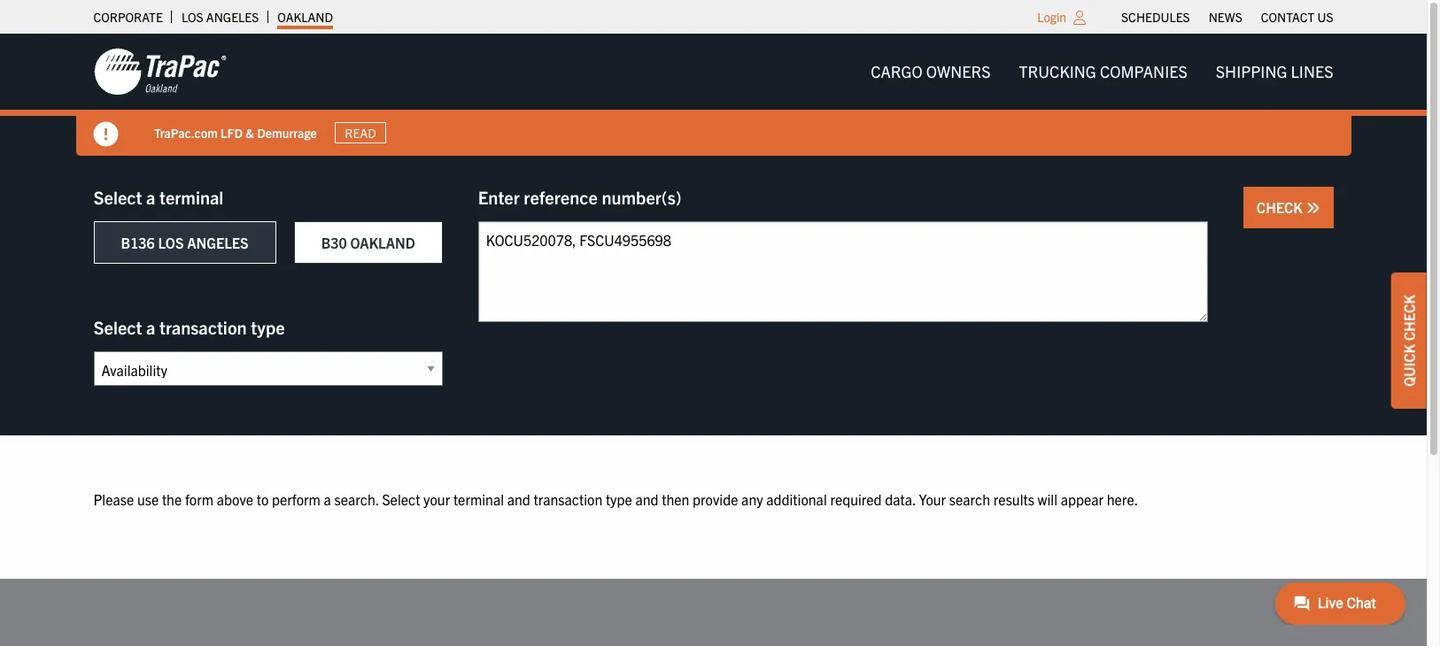 Task type: locate. For each thing, give the bounding box(es) containing it.
terminal
[[159, 186, 224, 208], [453, 491, 504, 509]]

light image
[[1074, 11, 1086, 25]]

read link
[[334, 122, 386, 144]]

select
[[93, 186, 142, 208], [93, 316, 142, 338], [382, 491, 420, 509]]

trapac.com lfd & demurrage
[[154, 125, 317, 141]]

2 and from the left
[[636, 491, 659, 509]]

a for terminal
[[146, 186, 155, 208]]

transaction
[[159, 316, 247, 338], [534, 491, 603, 509]]

a
[[146, 186, 155, 208], [146, 316, 155, 338], [324, 491, 331, 509]]

menu bar containing schedules
[[1112, 4, 1343, 29]]

1 vertical spatial oakland
[[350, 234, 415, 252]]

oakland
[[278, 9, 333, 25], [350, 234, 415, 252]]

angeles inside "link"
[[206, 9, 259, 25]]

select up b136
[[93, 186, 142, 208]]

news link
[[1209, 4, 1243, 29]]

footer
[[0, 579, 1427, 647]]

0 vertical spatial select
[[93, 186, 142, 208]]

any
[[742, 491, 763, 509]]

0 horizontal spatial and
[[507, 491, 530, 509]]

results
[[994, 491, 1035, 509]]

oakland image
[[93, 47, 226, 97]]

0 horizontal spatial check
[[1257, 198, 1306, 216]]

perform
[[272, 491, 321, 509]]

trucking companies link
[[1005, 54, 1202, 90]]

shipping
[[1216, 61, 1288, 82]]

corporate link
[[93, 4, 163, 29]]

owners
[[927, 61, 991, 82]]

select for select a terminal
[[93, 186, 142, 208]]

0 vertical spatial a
[[146, 186, 155, 208]]

0 horizontal spatial solid image
[[93, 122, 118, 147]]

terminal right the your
[[453, 491, 504, 509]]

a up b136
[[146, 186, 155, 208]]

menu bar down light icon
[[857, 54, 1348, 90]]

select down b136
[[93, 316, 142, 338]]

0 vertical spatial angeles
[[206, 9, 259, 25]]

please use the form above to perform a search. select your terminal and transaction type and then provide any additional required data. your search results will appear here.
[[93, 491, 1139, 509]]

b136
[[121, 234, 155, 252]]

and
[[507, 491, 530, 509], [636, 491, 659, 509]]

search.
[[334, 491, 379, 509]]

quick check link
[[1392, 273, 1427, 409]]

1 vertical spatial a
[[146, 316, 155, 338]]

1 horizontal spatial terminal
[[453, 491, 504, 509]]

cargo owners
[[871, 61, 991, 82]]

please
[[93, 491, 134, 509]]

angeles down select a terminal
[[187, 234, 249, 252]]

terminal up b136 los angeles
[[159, 186, 224, 208]]

angeles left oakland link
[[206, 9, 259, 25]]

login link
[[1038, 9, 1067, 25]]

oakland right los angeles
[[278, 9, 333, 25]]

a down b136
[[146, 316, 155, 338]]

1 vertical spatial menu bar
[[857, 54, 1348, 90]]

0 vertical spatial los
[[182, 9, 203, 25]]

quick
[[1401, 344, 1418, 387]]

0 vertical spatial oakland
[[278, 9, 333, 25]]

reference
[[524, 186, 598, 208]]

form
[[185, 491, 214, 509]]

angeles
[[206, 9, 259, 25], [187, 234, 249, 252]]

1 vertical spatial los
[[158, 234, 184, 252]]

corporate
[[93, 9, 163, 25]]

the
[[162, 491, 182, 509]]

1 horizontal spatial solid image
[[1306, 201, 1320, 215]]

required
[[830, 491, 882, 509]]

solid image
[[93, 122, 118, 147], [1306, 201, 1320, 215]]

type
[[251, 316, 285, 338], [606, 491, 632, 509]]

los right b136
[[158, 234, 184, 252]]

0 horizontal spatial type
[[251, 316, 285, 338]]

select a terminal
[[93, 186, 224, 208]]

then
[[662, 491, 690, 509]]

los
[[182, 9, 203, 25], [158, 234, 184, 252]]

quick check
[[1401, 295, 1418, 387]]

1 vertical spatial check
[[1401, 295, 1418, 341]]

0 vertical spatial menu bar
[[1112, 4, 1343, 29]]

b30
[[321, 234, 347, 252]]

login
[[1038, 9, 1067, 25]]

trapac.com
[[154, 125, 217, 141]]

0 vertical spatial terminal
[[159, 186, 224, 208]]

1 horizontal spatial check
[[1401, 295, 1418, 341]]

los up oakland image
[[182, 9, 203, 25]]

will
[[1038, 491, 1058, 509]]

1 vertical spatial type
[[606, 491, 632, 509]]

demurrage
[[257, 125, 317, 141]]

a left search.
[[324, 491, 331, 509]]

and left then
[[636, 491, 659, 509]]

0 vertical spatial transaction
[[159, 316, 247, 338]]

schedules
[[1122, 9, 1190, 25]]

1 vertical spatial terminal
[[453, 491, 504, 509]]

trucking
[[1019, 61, 1097, 82]]

enter reference number(s)
[[478, 186, 682, 208]]

1 vertical spatial select
[[93, 316, 142, 338]]

a for transaction
[[146, 316, 155, 338]]

0 horizontal spatial oakland
[[278, 9, 333, 25]]

&
[[245, 125, 254, 141]]

1 horizontal spatial type
[[606, 491, 632, 509]]

and right the your
[[507, 491, 530, 509]]

shipping lines
[[1216, 61, 1334, 82]]

menu bar
[[1112, 4, 1343, 29], [857, 54, 1348, 90]]

menu bar up shipping
[[1112, 4, 1343, 29]]

1 vertical spatial solid image
[[1306, 201, 1320, 215]]

banner
[[0, 34, 1441, 156]]

contact us
[[1261, 9, 1334, 25]]

menu bar containing cargo owners
[[857, 54, 1348, 90]]

trucking companies
[[1019, 61, 1188, 82]]

check inside button
[[1257, 198, 1306, 216]]

oakland link
[[278, 4, 333, 29]]

cargo owners link
[[857, 54, 1005, 90]]

1 vertical spatial transaction
[[534, 491, 603, 509]]

0 vertical spatial check
[[1257, 198, 1306, 216]]

1 horizontal spatial and
[[636, 491, 659, 509]]

oakland right b30
[[350, 234, 415, 252]]

check
[[1257, 198, 1306, 216], [1401, 295, 1418, 341]]

select left the your
[[382, 491, 420, 509]]

0 vertical spatial solid image
[[93, 122, 118, 147]]



Task type: describe. For each thing, give the bounding box(es) containing it.
1 horizontal spatial transaction
[[534, 491, 603, 509]]

number(s)
[[602, 186, 682, 208]]

lines
[[1291, 61, 1334, 82]]

us
[[1318, 9, 1334, 25]]

2 vertical spatial a
[[324, 491, 331, 509]]

0 horizontal spatial transaction
[[159, 316, 247, 338]]

read
[[345, 125, 376, 141]]

Enter reference number(s) text field
[[478, 221, 1208, 322]]

your
[[424, 491, 450, 509]]

provide
[[693, 491, 738, 509]]

to
[[257, 491, 269, 509]]

above
[[217, 491, 253, 509]]

1 and from the left
[[507, 491, 530, 509]]

enter
[[478, 186, 520, 208]]

companies
[[1100, 61, 1188, 82]]

contact
[[1261, 9, 1315, 25]]

appear
[[1061, 491, 1104, 509]]

use
[[137, 491, 159, 509]]

1 horizontal spatial oakland
[[350, 234, 415, 252]]

solid image inside check button
[[1306, 201, 1320, 215]]

los inside "link"
[[182, 9, 203, 25]]

solid image inside banner
[[93, 122, 118, 147]]

1 vertical spatial angeles
[[187, 234, 249, 252]]

0 vertical spatial type
[[251, 316, 285, 338]]

check button
[[1244, 187, 1334, 229]]

additional
[[767, 491, 827, 509]]

b136 los angeles
[[121, 234, 249, 252]]

news
[[1209, 9, 1243, 25]]

select for select a transaction type
[[93, 316, 142, 338]]

schedules link
[[1122, 4, 1190, 29]]

2 vertical spatial select
[[382, 491, 420, 509]]

contact us link
[[1261, 4, 1334, 29]]

los angeles
[[182, 9, 259, 25]]

b30 oakland
[[321, 234, 415, 252]]

data.
[[885, 491, 916, 509]]

0 horizontal spatial terminal
[[159, 186, 224, 208]]

search
[[950, 491, 991, 509]]

los angeles link
[[182, 4, 259, 29]]

here.
[[1107, 491, 1139, 509]]

cargo
[[871, 61, 923, 82]]

select a transaction type
[[93, 316, 285, 338]]

banner containing cargo owners
[[0, 34, 1441, 156]]

your
[[919, 491, 946, 509]]

lfd
[[220, 125, 242, 141]]

shipping lines link
[[1202, 54, 1348, 90]]

menu bar inside banner
[[857, 54, 1348, 90]]



Task type: vqa. For each thing, say whether or not it's contained in the screenshot.
the Sustainability
no



